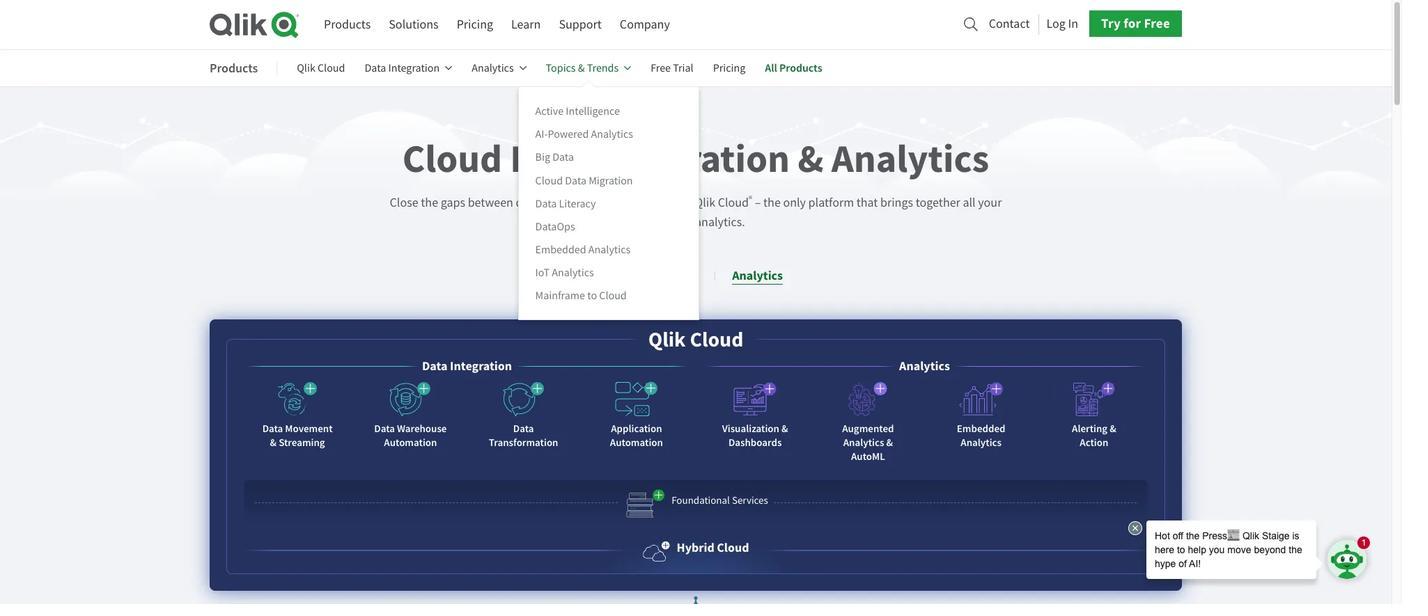 Task type: locate. For each thing, give the bounding box(es) containing it.
hybrid cloud button
[[643, 539, 749, 563]]

pricing
[[457, 17, 493, 33], [713, 61, 746, 75]]

& right automl
[[887, 436, 893, 450]]

iot analytics
[[536, 266, 594, 280]]

1 horizontal spatial free
[[1144, 15, 1171, 32]]

qlik cloud
[[297, 61, 345, 75], [649, 326, 744, 354]]

augmented analytics & automl
[[843, 422, 894, 464]]

& left streaming
[[270, 436, 277, 450]]

the right with
[[675, 195, 692, 211]]

1 horizontal spatial pricing link
[[713, 52, 746, 85]]

pricing left learn "link"
[[457, 17, 493, 33]]

3 the from the left
[[764, 195, 781, 211]]

& inside alerting & action
[[1110, 422, 1117, 436]]

0 vertical spatial data integration
[[365, 61, 440, 75]]

application automation button
[[588, 376, 686, 456]]

1 horizontal spatial qlik
[[649, 326, 686, 354]]

1 horizontal spatial the
[[675, 195, 692, 211]]

free right for
[[1144, 15, 1171, 32]]

pricing link inside qlik main element
[[457, 12, 493, 38]]

and right 'data'
[[673, 215, 693, 231]]

menu bar containing products
[[324, 12, 670, 38]]

2 vertical spatial qlik
[[649, 326, 686, 354]]

0 horizontal spatial products
[[210, 60, 258, 76]]

integration
[[388, 61, 440, 75], [597, 133, 790, 185], [637, 268, 699, 284], [450, 358, 512, 375]]

1 horizontal spatial products
[[324, 17, 371, 33]]

1 vertical spatial and
[[673, 215, 693, 231]]

products inside qlik main element
[[324, 17, 371, 33]]

contact
[[989, 16, 1030, 32]]

data
[[647, 215, 670, 231]]

ai-powered analytics link
[[536, 127, 633, 142]]

0 horizontal spatial and
[[591, 195, 612, 211]]

1 vertical spatial qlik
[[695, 195, 716, 211]]

pricing link left learn "link"
[[457, 12, 493, 38]]

products for products link
[[324, 17, 371, 33]]

and down migration
[[591, 195, 612, 211]]

pricing inside menu bar
[[457, 17, 493, 33]]

1 automation from the left
[[384, 436, 437, 450]]

0 horizontal spatial embedded analytics
[[536, 243, 631, 257]]

0 horizontal spatial embedded
[[536, 243, 586, 257]]

embedded analytics inside topics & trends menu
[[536, 243, 631, 257]]

pricing link
[[457, 12, 493, 38], [713, 52, 746, 85]]

1 vertical spatial embedded analytics
[[957, 422, 1006, 450]]

0 horizontal spatial free
[[651, 61, 671, 75]]

1 vertical spatial pricing link
[[713, 52, 746, 85]]

data literacy link
[[536, 196, 596, 212]]

0 horizontal spatial qlik cloud
[[297, 61, 345, 75]]

qlik
[[297, 61, 316, 75], [695, 195, 716, 211], [649, 326, 686, 354]]

products right 'all' at the right of the page
[[780, 61, 823, 75]]

products
[[324, 17, 371, 33], [210, 60, 258, 76], [780, 61, 823, 75]]

2 horizontal spatial the
[[764, 195, 781, 211]]

and inside close the gaps between data, insights, and action with the qlik cloud ®
[[591, 195, 612, 211]]

active intelligence link
[[536, 104, 620, 119]]

0 horizontal spatial automation
[[384, 436, 437, 450]]

the
[[421, 195, 438, 211], [675, 195, 692, 211], [764, 195, 781, 211]]

brings
[[881, 195, 914, 211]]

foundational services
[[672, 494, 769, 508]]

data inside data transformation
[[513, 422, 534, 436]]

log in
[[1047, 16, 1079, 32]]

0 vertical spatial embedded
[[536, 243, 586, 257]]

& inside visualization & dashboards
[[782, 422, 789, 436]]

2 automation from the left
[[610, 436, 663, 450]]

movement
[[285, 422, 333, 436]]

embedded
[[536, 243, 586, 257], [957, 422, 1006, 436]]

your
[[979, 195, 1002, 211]]

1 horizontal spatial pricing
[[713, 61, 746, 75]]

together
[[916, 195, 961, 211]]

the for – the only platform that brings together all your data and analytics.
[[764, 195, 781, 211]]

menu bar inside qlik main element
[[324, 12, 670, 38]]

products for products menu bar
[[210, 60, 258, 76]]

data
[[365, 61, 386, 75], [510, 133, 590, 185], [553, 151, 574, 165], [565, 174, 587, 188], [536, 197, 557, 211], [609, 268, 635, 284], [422, 358, 448, 375], [262, 422, 283, 436], [374, 422, 395, 436], [513, 422, 534, 436]]

products up qlik cloud "link" on the left
[[324, 17, 371, 33]]

big data
[[536, 151, 574, 165]]

0 horizontal spatial data integration link
[[365, 52, 452, 85]]

analytics.
[[695, 215, 745, 231]]

the right the –
[[764, 195, 781, 211]]

0 vertical spatial qlik
[[297, 61, 316, 75]]

visualization & dashboards button
[[707, 376, 804, 456]]

qlik inside "link"
[[297, 61, 316, 75]]

0 horizontal spatial pricing
[[457, 17, 493, 33]]

menu bar
[[324, 12, 670, 38]]

free
[[1144, 15, 1171, 32], [651, 61, 671, 75]]

1 horizontal spatial qlik cloud
[[649, 326, 744, 354]]

data integration link
[[365, 52, 452, 85], [609, 268, 699, 285]]

0 vertical spatial data integration link
[[365, 52, 452, 85]]

learn
[[512, 17, 541, 33]]

analytics link down the analytics.
[[733, 268, 783, 285]]

the inside – the only platform that brings together all your data and analytics.
[[764, 195, 781, 211]]

0 horizontal spatial qlik
[[297, 61, 316, 75]]

data integration
[[365, 61, 440, 75], [609, 268, 699, 284], [422, 358, 512, 375]]

ai-powered analytics
[[536, 128, 633, 142]]

and inside – the only platform that brings together all your data and analytics.
[[673, 215, 693, 231]]

contact link
[[989, 12, 1030, 35]]

0 horizontal spatial the
[[421, 195, 438, 211]]

solutions
[[389, 17, 439, 33]]

0 vertical spatial free
[[1144, 15, 1171, 32]]

ai-
[[536, 128, 548, 142]]

embedded inside embedded analytics button
[[957, 422, 1006, 436]]

free trial link
[[651, 52, 694, 85]]

free inside products menu bar
[[651, 61, 671, 75]]

1 vertical spatial embedded
[[957, 422, 1006, 436]]

& right visualization
[[782, 422, 789, 436]]

–
[[755, 195, 761, 211]]

between
[[468, 195, 514, 211]]

0 horizontal spatial pricing link
[[457, 12, 493, 38]]

learn link
[[512, 12, 541, 38]]

2 vertical spatial data integration
[[422, 358, 512, 375]]

all products
[[765, 61, 823, 75]]

insights,
[[545, 195, 589, 211]]

data inside data warehouse automation
[[374, 422, 395, 436]]

0 vertical spatial analytics link
[[472, 52, 527, 85]]

1 horizontal spatial data integration link
[[609, 268, 699, 285]]

pricing inside products menu bar
[[713, 61, 746, 75]]

0 vertical spatial qlik cloud
[[297, 61, 345, 75]]

qlik cloud link
[[297, 52, 345, 85]]

log in link
[[1047, 12, 1079, 35]]

data inside "link"
[[553, 151, 574, 165]]

hybrid
[[677, 540, 715, 557]]

visualization & dashboards
[[722, 422, 789, 450]]

close the gaps between data, insights, and action with the qlik cloud ®
[[390, 194, 753, 211]]

the left gaps
[[421, 195, 438, 211]]

alerting
[[1072, 422, 1108, 436]]

topics & trends menu
[[518, 86, 699, 321]]

& up "only"
[[798, 133, 824, 185]]

1 horizontal spatial automation
[[610, 436, 663, 450]]

in
[[1069, 16, 1079, 32]]

data warehouse automation button
[[362, 376, 459, 456]]

that
[[857, 195, 878, 211]]

1 vertical spatial analytics link
[[733, 268, 783, 285]]

foundational services button
[[244, 481, 1148, 527]]

& right the alerting
[[1110, 422, 1117, 436]]

0 vertical spatial pricing link
[[457, 12, 493, 38]]

go to the home page. image
[[210, 11, 299, 38]]

1 horizontal spatial embedded
[[957, 422, 1006, 436]]

data transformation button
[[475, 376, 573, 456]]

analytics link down learn
[[472, 52, 527, 85]]

products menu bar
[[210, 52, 842, 321]]

2 horizontal spatial qlik
[[695, 195, 716, 211]]

data integration link down solutions
[[365, 52, 452, 85]]

1 vertical spatial free
[[651, 61, 671, 75]]

1 the from the left
[[421, 195, 438, 211]]

0 vertical spatial embedded analytics
[[536, 243, 631, 257]]

0 horizontal spatial analytics link
[[472, 52, 527, 85]]

qlik cloud inside products menu bar
[[297, 61, 345, 75]]

analytics
[[472, 61, 514, 75], [591, 128, 633, 142], [832, 133, 990, 185], [589, 243, 631, 257], [552, 266, 594, 280], [733, 268, 783, 284], [900, 358, 950, 375], [844, 436, 885, 450], [961, 436, 1002, 450]]

and
[[591, 195, 612, 211], [673, 215, 693, 231]]

pricing left 'all' at the right of the page
[[713, 61, 746, 75]]

automation
[[384, 436, 437, 450], [610, 436, 663, 450]]

0 vertical spatial pricing
[[457, 17, 493, 33]]

products down go to the home page. image at the left
[[210, 60, 258, 76]]

embedded analytics
[[536, 243, 631, 257], [957, 422, 1006, 450]]

0 vertical spatial and
[[591, 195, 612, 211]]

support link
[[559, 12, 602, 38]]

big data link
[[536, 150, 574, 165]]

integration inside products menu bar
[[388, 61, 440, 75]]

1 vertical spatial pricing
[[713, 61, 746, 75]]

1 horizontal spatial embedded analytics
[[957, 422, 1006, 450]]

literacy
[[559, 197, 596, 211]]

alerting & action
[[1072, 422, 1117, 450]]

& right the topics
[[578, 61, 585, 75]]

data integration link down 'data'
[[609, 268, 699, 285]]

integration down solutions
[[388, 61, 440, 75]]

pricing link left 'all' at the right of the page
[[713, 52, 746, 85]]

log
[[1047, 16, 1066, 32]]

1 horizontal spatial and
[[673, 215, 693, 231]]

free left trial
[[651, 61, 671, 75]]



Task type: vqa. For each thing, say whether or not it's contained in the screenshot.
the topmost Pricing link
yes



Task type: describe. For each thing, give the bounding box(es) containing it.
application
[[611, 422, 662, 436]]

data integration link inside products menu bar
[[365, 52, 452, 85]]

automation inside data warehouse automation
[[384, 436, 437, 450]]

warehouse
[[397, 422, 447, 436]]

platform
[[809, 195, 854, 211]]

dataops link
[[536, 219, 575, 235]]

free trial
[[651, 61, 694, 75]]

pricing for the pricing link to the right
[[713, 61, 746, 75]]

dataops
[[536, 220, 575, 234]]

try for free link
[[1090, 11, 1183, 37]]

integration down 'data'
[[637, 268, 699, 284]]

foundational
[[672, 494, 730, 508]]

& inside data movement & streaming
[[270, 436, 277, 450]]

automl
[[852, 450, 886, 464]]

1 vertical spatial qlik cloud
[[649, 326, 744, 354]]

data integration inside 'link'
[[365, 61, 440, 75]]

action
[[1080, 436, 1109, 450]]

the for close the gaps between data, insights, and action with the qlik cloud ®
[[421, 195, 438, 211]]

cloud data migration
[[536, 174, 633, 188]]

all
[[963, 195, 976, 211]]

®
[[749, 194, 753, 205]]

products link
[[324, 12, 371, 38]]

iot
[[536, 266, 550, 280]]

cloud inside close the gaps between data, insights, and action with the qlik cloud ®
[[718, 195, 749, 211]]

embedded analytics link
[[536, 242, 631, 258]]

mainframe to cloud link
[[536, 288, 627, 304]]

automation inside application automation button
[[610, 436, 663, 450]]

augmented
[[843, 422, 894, 436]]

company
[[620, 17, 670, 33]]

topics & trends
[[546, 61, 619, 75]]

data movement & streaming button
[[249, 376, 346, 456]]

& inside augmented analytics & automl
[[887, 436, 893, 450]]

intelligence
[[566, 105, 620, 119]]

dashboards
[[729, 436, 782, 450]]

topics & trends link
[[546, 52, 631, 85]]

analytics inside augmented analytics & automl
[[844, 436, 885, 450]]

free inside qlik main element
[[1144, 15, 1171, 32]]

cloud inside "link"
[[318, 61, 345, 75]]

trends
[[587, 61, 619, 75]]

integration up with
[[597, 133, 790, 185]]

action
[[614, 195, 647, 211]]

1 vertical spatial data integration
[[609, 268, 699, 284]]

1 horizontal spatial analytics link
[[733, 268, 783, 285]]

active
[[536, 105, 564, 119]]

2 the from the left
[[675, 195, 692, 211]]

– the only platform that brings together all your data and analytics.
[[647, 195, 1002, 231]]

cloud data integration & analytics
[[403, 133, 990, 185]]

1 vertical spatial data integration link
[[609, 268, 699, 285]]

streaming
[[279, 436, 325, 450]]

iot analytics link
[[536, 265, 594, 281]]

for
[[1124, 15, 1142, 32]]

close
[[390, 195, 419, 211]]

data,
[[516, 195, 543, 211]]

data literacy
[[536, 197, 596, 211]]

gaps
[[441, 195, 466, 211]]

try for free
[[1102, 15, 1171, 32]]

powered
[[548, 128, 589, 142]]

active intelligence
[[536, 105, 620, 119]]

data inside data movement & streaming
[[262, 422, 283, 436]]

mainframe to cloud
[[536, 289, 627, 303]]

try
[[1102, 15, 1121, 32]]

& inside products menu bar
[[578, 61, 585, 75]]

2 horizontal spatial products
[[780, 61, 823, 75]]

embedded analytics button
[[933, 376, 1030, 456]]

trial
[[673, 61, 694, 75]]

cloud inside button
[[717, 540, 749, 557]]

data movement & streaming
[[262, 422, 333, 450]]

with
[[650, 195, 673, 211]]

all
[[765, 61, 778, 75]]

integration up data transformation button
[[450, 358, 512, 375]]

mainframe
[[536, 289, 585, 303]]

qlik main element
[[324, 11, 1183, 38]]

embedded inside embedded analytics link
[[536, 243, 586, 257]]

pricing for the pricing link in qlik main element
[[457, 17, 493, 33]]

services
[[732, 494, 769, 508]]

support
[[559, 17, 602, 33]]

embedded analytics inside button
[[957, 422, 1006, 450]]

transformation
[[489, 436, 559, 450]]

only
[[784, 195, 806, 211]]

all products link
[[765, 52, 823, 85]]

migration
[[589, 174, 633, 188]]

solutions link
[[389, 12, 439, 38]]

application automation
[[610, 422, 663, 450]]

data warehouse automation
[[374, 422, 447, 450]]

augmented analytics & automl button
[[820, 376, 917, 470]]

alerting & action button
[[1046, 376, 1143, 456]]

cloud data migration link
[[536, 173, 633, 188]]

analytics inside embedded analytics
[[961, 436, 1002, 450]]

visualization
[[722, 422, 780, 436]]

topics
[[546, 61, 576, 75]]

big
[[536, 151, 551, 165]]

to
[[588, 289, 597, 303]]

qlik inside close the gaps between data, insights, and action with the qlik cloud ®
[[695, 195, 716, 211]]



